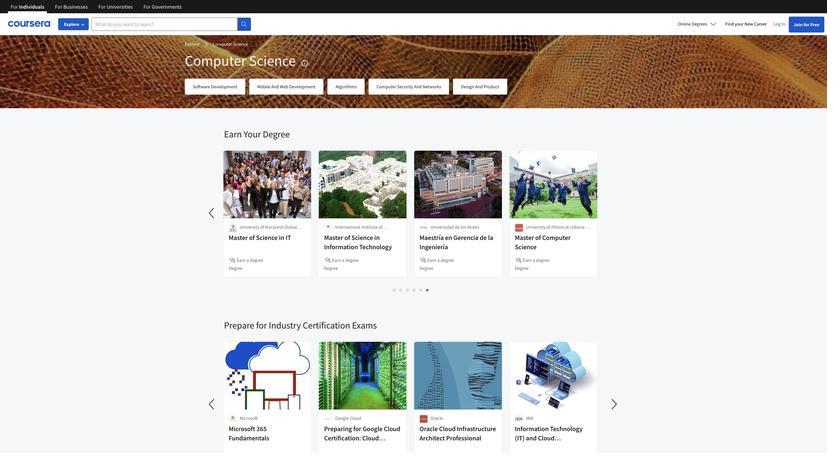 Task type: describe. For each thing, give the bounding box(es) containing it.
campus
[[240, 231, 256, 237]]

design and product link
[[453, 79, 507, 95]]

at
[[565, 224, 569, 230]]

los
[[461, 224, 466, 230]]

of for campus
[[260, 224, 264, 230]]

prepare
[[224, 320, 254, 332]]

online degrees button
[[673, 17, 722, 31]]

earn a degree for master of science in it
[[237, 258, 263, 264]]

for for prepare
[[256, 320, 267, 332]]

information technology (it) and cloud fundamentals
[[515, 425, 583, 452]]

microsoft image
[[229, 416, 237, 424]]

architect
[[420, 434, 445, 443]]

log in
[[774, 21, 785, 27]]

gerencia
[[453, 234, 478, 242]]

365
[[257, 425, 267, 433]]

2
[[400, 287, 402, 294]]

algorithms link
[[328, 79, 365, 95]]

of for it
[[249, 234, 255, 242]]

certification
[[303, 320, 350, 332]]

of inside master of computer science
[[535, 234, 541, 242]]

industry
[[269, 320, 301, 332]]

for businesses
[[55, 3, 88, 10]]

5
[[420, 287, 422, 294]]

find your new career
[[725, 21, 767, 27]]

ingeniería
[[420, 243, 448, 251]]

earn a degree for master of science in information technology
[[332, 258, 359, 264]]

computer up software development
[[185, 52, 246, 70]]

university of illinois at urbana- champaign
[[526, 224, 586, 237]]

computer inside computer security and networks link
[[377, 84, 396, 90]]

earn for maestría en gerencia de la ingeniería
[[428, 258, 436, 264]]

oracle for oracle cloud infrastructure architect professional
[[420, 425, 438, 433]]

earn a degree for maestría en gerencia de la ingeniería
[[428, 258, 454, 264]]

master of computer science
[[515, 234, 571, 251]]

computer inside master of computer science
[[542, 234, 571, 242]]

find your new career link
[[722, 20, 770, 28]]

software
[[193, 84, 210, 90]]

networks
[[423, 84, 441, 90]]

1 button
[[391, 287, 398, 294]]

0 horizontal spatial fundamentals
[[229, 434, 269, 443]]

list inside earn your degree carousel element
[[224, 287, 598, 294]]

for for governments
[[143, 3, 151, 10]]

online
[[678, 21, 691, 27]]

ibm
[[526, 416, 533, 422]]

career
[[754, 21, 767, 27]]

illinois
[[551, 224, 564, 230]]

science inside master of computer science
[[515, 243, 537, 251]]

global
[[284, 224, 297, 230]]

university of maryland global campus image
[[229, 224, 237, 232]]

ibm image
[[515, 416, 523, 424]]

microsoft for microsoft 365 fundamentals
[[229, 425, 255, 433]]

in
[[782, 21, 785, 27]]

cloud inside information technology (it) and cloud fundamentals
[[538, 434, 555, 443]]

fundamentals inside information technology (it) and cloud fundamentals
[[515, 444, 555, 452]]

mobile and web development link
[[249, 79, 324, 95]]

urbana-
[[570, 224, 586, 230]]

for governments
[[143, 3, 182, 10]]

degrees
[[692, 21, 707, 27]]

master for master of science in information technology
[[324, 234, 343, 242]]

your
[[735, 21, 744, 27]]

computer security and networks
[[377, 84, 441, 90]]

join
[[794, 22, 803, 28]]

la
[[488, 234, 493, 242]]

universidad de los andes image
[[420, 224, 428, 232]]

4 button
[[411, 287, 418, 294]]

online degrees
[[678, 21, 707, 27]]

log
[[774, 21, 781, 27]]

universities
[[107, 3, 133, 10]]

a for master of science in it
[[247, 258, 249, 264]]

web
[[280, 84, 288, 90]]

preparing for google cloud certification: cloud devops engineer
[[324, 425, 400, 452]]

it
[[286, 234, 291, 242]]

oracle cloud infrastructure architect professional
[[420, 425, 496, 443]]

for for join
[[804, 22, 810, 28]]

oracle image
[[420, 416, 428, 424]]

software development link
[[185, 79, 245, 95]]

master of science in information technology
[[324, 234, 392, 251]]

businesses
[[63, 3, 88, 10]]

security
[[397, 84, 413, 90]]

earn for master of science in information technology
[[332, 258, 341, 264]]

champaign
[[526, 231, 548, 237]]

maestría en gerencia de la ingeniería
[[420, 234, 493, 251]]

degree for la
[[441, 258, 454, 264]]

design and product
[[461, 84, 499, 90]]

universidad
[[430, 224, 454, 230]]

computer security and networks link
[[369, 79, 449, 95]]

your
[[244, 128, 261, 140]]

join for free link
[[789, 17, 824, 33]]

log in link
[[770, 20, 789, 28]]

1 vertical spatial computer science
[[185, 52, 296, 70]]

individuals
[[19, 3, 44, 10]]

professional
[[446, 434, 481, 443]]

design
[[461, 84, 474, 90]]

master for master of computer science
[[515, 234, 534, 242]]

google cloud image
[[324, 416, 332, 424]]

engineer
[[347, 444, 372, 452]]

algorithms
[[336, 84, 357, 90]]

a for maestría en gerencia de la ingeniería
[[437, 258, 440, 264]]

of for urbana-
[[546, 224, 550, 230]]

software development
[[193, 84, 237, 90]]

previous slide image for prepare for industry certification exams
[[204, 397, 220, 413]]

google cloud
[[335, 416, 361, 422]]

infrastructure
[[457, 425, 496, 433]]



Task type: locate. For each thing, give the bounding box(es) containing it.
3 for from the left
[[98, 3, 106, 10]]

and right "security"
[[414, 84, 422, 90]]

degree for it
[[250, 258, 263, 264]]

explore button
[[58, 18, 89, 30]]

1 vertical spatial oracle
[[420, 425, 438, 433]]

explore inside popup button
[[64, 21, 79, 27]]

next slide image
[[606, 397, 622, 413]]

earn your degree
[[224, 128, 290, 140]]

development right web
[[289, 84, 316, 90]]

0 vertical spatial oracle
[[430, 416, 443, 422]]

outlined info action image
[[301, 59, 308, 67]]

master for master of science in it
[[229, 234, 248, 242]]

6 button
[[424, 287, 431, 294]]

list
[[224, 287, 598, 294]]

earn down master of computer science on the bottom of page
[[523, 258, 532, 264]]

exams
[[352, 320, 377, 332]]

2 horizontal spatial master
[[515, 234, 534, 242]]

microsoft
[[240, 416, 258, 422], [229, 425, 255, 433]]

coursera image
[[8, 19, 50, 29]]

earn a degree down master of computer science on the bottom of page
[[523, 258, 549, 264]]

degree down master of science in information technology
[[345, 258, 359, 264]]

earn for master of science in it
[[237, 258, 246, 264]]

cloud inside 'oracle cloud infrastructure architect professional'
[[439, 425, 456, 433]]

fundamentals
[[229, 434, 269, 443], [515, 444, 555, 452]]

mobile and web development
[[257, 84, 316, 90]]

prepare for industry certification exams carousel element
[[204, 300, 622, 454]]

explore
[[64, 21, 79, 27], [185, 41, 199, 47]]

computer
[[213, 41, 232, 47], [185, 52, 246, 70], [377, 84, 396, 90], [542, 234, 571, 242]]

microsoft for microsoft
[[240, 416, 258, 422]]

microsoft inside 'microsoft 365 fundamentals'
[[229, 425, 255, 433]]

product
[[484, 84, 499, 90]]

of inside master of science in information technology
[[344, 234, 350, 242]]

development right software
[[211, 84, 237, 90]]

computer science
[[213, 41, 248, 47], [185, 52, 296, 70]]

degree down the "ingeniería"
[[441, 258, 454, 264]]

1 degree from the left
[[250, 258, 263, 264]]

computer right explore link
[[213, 41, 232, 47]]

previous slide image
[[204, 205, 220, 221], [204, 397, 220, 413]]

1 development from the left
[[211, 84, 237, 90]]

new
[[745, 21, 753, 27]]

0 horizontal spatial master
[[229, 234, 248, 242]]

oracle inside 'oracle cloud infrastructure architect professional'
[[420, 425, 438, 433]]

earn down the "ingeniería"
[[428, 258, 436, 264]]

earn a degree down master of science in information technology
[[332, 258, 359, 264]]

2 master from the left
[[324, 234, 343, 242]]

for left governments
[[143, 3, 151, 10]]

a for master of computer science
[[533, 258, 535, 264]]

2 button
[[398, 287, 404, 294]]

for right prepare
[[256, 320, 267, 332]]

oracle
[[430, 416, 443, 422], [420, 425, 438, 433]]

0 vertical spatial computer science
[[213, 41, 248, 47]]

What do you want to learn? text field
[[91, 17, 238, 31]]

for left individuals
[[11, 3, 18, 10]]

earn a degree down the "ingeniería"
[[428, 258, 454, 264]]

for universities
[[98, 3, 133, 10]]

explore link
[[185, 41, 199, 48]]

de left la
[[480, 234, 487, 242]]

list containing 1
[[224, 287, 598, 294]]

computer left "security"
[[377, 84, 396, 90]]

earn your degree carousel element
[[0, 108, 603, 300]]

a for master of science in information technology
[[342, 258, 344, 264]]

degree for master of science in it
[[229, 266, 242, 272]]

1 vertical spatial previous slide image
[[204, 397, 220, 413]]

1 vertical spatial de
[[480, 234, 487, 242]]

1 horizontal spatial de
[[480, 234, 487, 242]]

3
[[406, 287, 409, 294]]

for for individuals
[[11, 3, 18, 10]]

andes
[[467, 224, 479, 230]]

6
[[426, 287, 429, 294]]

earn a degree
[[237, 258, 263, 264], [332, 258, 359, 264], [428, 258, 454, 264], [523, 258, 549, 264]]

maestría
[[420, 234, 444, 242]]

1 horizontal spatial university
[[526, 224, 545, 230]]

technology inside information technology (it) and cloud fundamentals
[[550, 425, 583, 433]]

university up champaign
[[526, 224, 545, 230]]

university for science
[[240, 224, 259, 230]]

1 horizontal spatial information
[[515, 425, 549, 433]]

for left universities
[[98, 3, 106, 10]]

0 horizontal spatial for
[[256, 320, 267, 332]]

fundamentals down the (it)
[[515, 444, 555, 452]]

1 horizontal spatial fundamentals
[[515, 444, 555, 452]]

1 horizontal spatial development
[[289, 84, 316, 90]]

microsoft down "microsoft" icon
[[229, 425, 255, 433]]

oracle up 'architect'
[[420, 425, 438, 433]]

1 university from the left
[[240, 224, 259, 230]]

2 degree from the left
[[345, 258, 359, 264]]

0 vertical spatial explore
[[64, 21, 79, 27]]

1 master from the left
[[229, 234, 248, 242]]

google up engineer
[[363, 425, 383, 433]]

4 earn a degree from the left
[[523, 258, 549, 264]]

2 earn a degree from the left
[[332, 258, 359, 264]]

microsoft 365 fundamentals
[[229, 425, 269, 443]]

international institute of information technology, hyderabad image
[[324, 224, 332, 232]]

earn a degree down master of science in it
[[237, 258, 263, 264]]

information inside information technology (it) and cloud fundamentals
[[515, 425, 549, 433]]

1
[[393, 287, 396, 294]]

0 vertical spatial de
[[455, 224, 460, 230]]

in inside master of science in information technology
[[374, 234, 380, 242]]

for down the google cloud
[[353, 425, 361, 433]]

de left los
[[455, 224, 460, 230]]

science inside master of science in information technology
[[351, 234, 373, 242]]

oracle right oracle image
[[430, 416, 443, 422]]

earn a degree for master of computer science
[[523, 258, 549, 264]]

1 vertical spatial microsoft
[[229, 425, 255, 433]]

3 earn a degree from the left
[[428, 258, 454, 264]]

master inside master of science in information technology
[[324, 234, 343, 242]]

1 horizontal spatial technology
[[550, 425, 583, 433]]

3 button
[[404, 287, 411, 294]]

certification:
[[324, 434, 361, 443]]

for for universities
[[98, 3, 106, 10]]

prepare for industry certification exams
[[224, 320, 377, 332]]

in
[[279, 234, 284, 242], [374, 234, 380, 242]]

3 master from the left
[[515, 234, 534, 242]]

0 horizontal spatial google
[[335, 416, 349, 422]]

degree for maestría en gerencia de la ingeniería
[[420, 266, 433, 272]]

2 university from the left
[[526, 224, 545, 230]]

1 for from the left
[[11, 3, 18, 10]]

degree for information
[[345, 258, 359, 264]]

of for information
[[344, 234, 350, 242]]

0 horizontal spatial development
[[211, 84, 237, 90]]

computer down illinois
[[542, 234, 571, 242]]

technology inside master of science in information technology
[[359, 243, 392, 251]]

google inside preparing for google cloud certification: cloud devops engineer
[[363, 425, 383, 433]]

0 horizontal spatial in
[[279, 234, 284, 242]]

master inside master of computer science
[[515, 234, 534, 242]]

degree for master of science in information technology
[[324, 266, 338, 272]]

master down "university of maryland global campus" icon
[[229, 234, 248, 242]]

1 vertical spatial for
[[256, 320, 267, 332]]

join for free
[[794, 22, 819, 28]]

and
[[271, 84, 279, 90], [414, 84, 422, 90], [475, 84, 483, 90], [526, 434, 537, 443]]

mobile
[[257, 84, 270, 90]]

and right design
[[475, 84, 483, 90]]

microsoft up 'microsoft 365 fundamentals' on the bottom left of page
[[240, 416, 258, 422]]

a down the "ingeniería"
[[437, 258, 440, 264]]

3 a from the left
[[437, 258, 440, 264]]

1 horizontal spatial master
[[324, 234, 343, 242]]

degree for master of computer science
[[515, 266, 529, 272]]

university up campus
[[240, 224, 259, 230]]

and inside information technology (it) and cloud fundamentals
[[526, 434, 537, 443]]

2 development from the left
[[289, 84, 316, 90]]

devops
[[324, 444, 346, 452]]

4 a from the left
[[533, 258, 535, 264]]

google
[[335, 416, 349, 422], [363, 425, 383, 433]]

2 in from the left
[[374, 234, 380, 242]]

for for preparing
[[353, 425, 361, 433]]

0 vertical spatial previous slide image
[[204, 205, 220, 221]]

5 button
[[418, 287, 424, 294]]

for left businesses
[[55, 3, 62, 10]]

0 horizontal spatial de
[[455, 224, 460, 230]]

a
[[247, 258, 249, 264], [342, 258, 344, 264], [437, 258, 440, 264], [533, 258, 535, 264]]

google up preparing
[[335, 416, 349, 422]]

1 earn a degree from the left
[[237, 258, 263, 264]]

previous slide image for earn your degree
[[204, 205, 220, 221]]

en
[[445, 234, 452, 242]]

university for computer
[[526, 224, 545, 230]]

(it)
[[515, 434, 525, 443]]

university inside university of illinois at urbana- champaign
[[526, 224, 545, 230]]

oracle for oracle
[[430, 416, 443, 422]]

0 horizontal spatial explore
[[64, 21, 79, 27]]

degree down master of science in it
[[250, 258, 263, 264]]

maryland
[[265, 224, 283, 230]]

degree
[[250, 258, 263, 264], [345, 258, 359, 264], [441, 258, 454, 264], [536, 258, 549, 264]]

in for master of science in information technology
[[374, 234, 380, 242]]

governments
[[152, 3, 182, 10]]

4 for from the left
[[143, 3, 151, 10]]

None search field
[[91, 17, 251, 31]]

2 vertical spatial for
[[353, 425, 361, 433]]

master down university of illinois at urbana-champaign icon
[[515, 234, 534, 242]]

earn down master of science in information technology
[[332, 258, 341, 264]]

1 horizontal spatial google
[[363, 425, 383, 433]]

2 horizontal spatial for
[[804, 22, 810, 28]]

earn for master of computer science
[[523, 258, 532, 264]]

degree down master of computer science on the bottom of page
[[536, 258, 549, 264]]

master of science in it
[[229, 234, 291, 242]]

1 vertical spatial technology
[[550, 425, 583, 433]]

0 horizontal spatial information
[[324, 243, 358, 251]]

find
[[725, 21, 734, 27]]

3 degree from the left
[[441, 258, 454, 264]]

banner navigation
[[5, 0, 187, 13]]

a down master of computer science on the bottom of page
[[533, 258, 535, 264]]

development
[[211, 84, 237, 90], [289, 84, 316, 90]]

for inside preparing for google cloud certification: cloud devops engineer
[[353, 425, 361, 433]]

1 vertical spatial explore
[[185, 41, 199, 47]]

master down international institute of information technology, hyderabad "image"
[[324, 234, 343, 242]]

information down international institute of information technology, hyderabad "image"
[[324, 243, 358, 251]]

a down master of science in it
[[247, 258, 249, 264]]

previous slide image inside earn your degree carousel element
[[204, 205, 220, 221]]

2 for from the left
[[55, 3, 62, 10]]

of inside university of illinois at urbana- champaign
[[546, 224, 550, 230]]

1 vertical spatial fundamentals
[[515, 444, 555, 452]]

science
[[233, 41, 248, 47], [249, 52, 296, 70], [256, 234, 278, 242], [351, 234, 373, 242], [515, 243, 537, 251]]

cloud
[[350, 416, 361, 422], [384, 425, 400, 433], [439, 425, 456, 433], [362, 434, 379, 443], [538, 434, 555, 443]]

0 horizontal spatial university
[[240, 224, 259, 230]]

university inside "university of maryland global campus"
[[240, 224, 259, 230]]

university
[[240, 224, 259, 230], [526, 224, 545, 230]]

0 horizontal spatial technology
[[359, 243, 392, 251]]

0 vertical spatial fundamentals
[[229, 434, 269, 443]]

information inside master of science in information technology
[[324, 243, 358, 251]]

preparing
[[324, 425, 352, 433]]

for for businesses
[[55, 3, 62, 10]]

1 a from the left
[[247, 258, 249, 264]]

2 previous slide image from the top
[[204, 397, 220, 413]]

and right the (it)
[[526, 434, 537, 443]]

1 horizontal spatial for
[[353, 425, 361, 433]]

earn left your
[[224, 128, 242, 140]]

technology
[[359, 243, 392, 251], [550, 425, 583, 433]]

information down ibm
[[515, 425, 549, 433]]

1 vertical spatial google
[[363, 425, 383, 433]]

1 previous slide image from the top
[[204, 205, 220, 221]]

4 degree from the left
[[536, 258, 549, 264]]

de inside the maestría en gerencia de la ingeniería
[[480, 234, 487, 242]]

0 vertical spatial information
[[324, 243, 358, 251]]

fundamentals down 365
[[229, 434, 269, 443]]

1 horizontal spatial explore
[[185, 41, 199, 47]]

for individuals
[[11, 3, 44, 10]]

of inside "university of maryland global campus"
[[260, 224, 264, 230]]

for
[[11, 3, 18, 10], [55, 3, 62, 10], [98, 3, 106, 10], [143, 3, 151, 10]]

a down master of science in information technology
[[342, 258, 344, 264]]

university of illinois at urbana-champaign image
[[515, 224, 523, 232]]

1 horizontal spatial in
[[374, 234, 380, 242]]

0 vertical spatial google
[[335, 416, 349, 422]]

and left web
[[271, 84, 279, 90]]

earn down campus
[[237, 258, 246, 264]]

1 vertical spatial information
[[515, 425, 549, 433]]

free
[[810, 22, 819, 28]]

universidad de los andes
[[430, 224, 479, 230]]

earn
[[224, 128, 242, 140], [237, 258, 246, 264], [332, 258, 341, 264], [428, 258, 436, 264], [523, 258, 532, 264]]

0 vertical spatial technology
[[359, 243, 392, 251]]

for right join at the right
[[804, 22, 810, 28]]

of
[[260, 224, 264, 230], [546, 224, 550, 230], [249, 234, 255, 242], [344, 234, 350, 242], [535, 234, 541, 242]]

1 in from the left
[[279, 234, 284, 242]]

4
[[413, 287, 416, 294]]

0 vertical spatial microsoft
[[240, 416, 258, 422]]

in for master of science in it
[[279, 234, 284, 242]]

university of maryland global campus
[[240, 224, 297, 237]]

2 a from the left
[[342, 258, 344, 264]]

0 vertical spatial for
[[804, 22, 810, 28]]



Task type: vqa. For each thing, say whether or not it's contained in the screenshot.
the bottommost "FUNDAMENTALS"
yes



